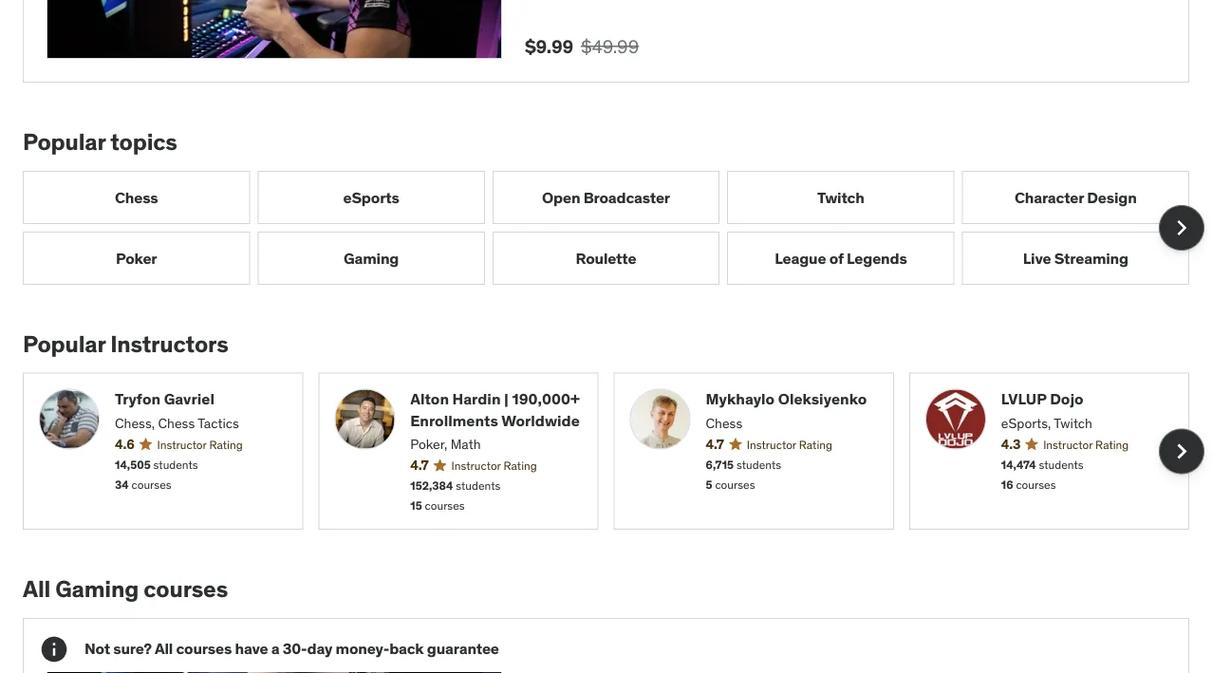 Task type: locate. For each thing, give the bounding box(es) containing it.
1 vertical spatial popular
[[23, 329, 106, 358]]

rating down tactics
[[209, 438, 243, 452]]

poker link
[[23, 232, 250, 285]]

league of legends
[[775, 248, 908, 268]]

0 horizontal spatial gaming
[[55, 575, 139, 603]]

students inside 6,715 students 5 courses
[[737, 457, 782, 472]]

chess down mykhaylo
[[706, 415, 743, 432]]

day
[[307, 639, 333, 659]]

0 vertical spatial all
[[23, 575, 50, 603]]

instructor rating
[[157, 438, 243, 452], [747, 438, 833, 452], [1044, 438, 1130, 452], [452, 459, 537, 474]]

1 horizontal spatial gaming
[[344, 248, 399, 268]]

guarantee
[[427, 639, 499, 659]]

4.7 for mykhaylo oleksiyenko
[[706, 436, 725, 453]]

0 vertical spatial popular
[[23, 127, 106, 156]]

0 vertical spatial 4.7
[[706, 436, 725, 453]]

4.6
[[115, 436, 134, 453]]

34
[[115, 477, 129, 492]]

gaming down "esports" link
[[344, 248, 399, 268]]

1 horizontal spatial twitch
[[1055, 415, 1093, 432]]

popular inside popular instructors element
[[23, 329, 106, 358]]

mykhaylo
[[706, 390, 775, 409]]

popular for popular instructors
[[23, 329, 106, 358]]

chess inside "tryfon gavriel chess, chess tactics"
[[158, 415, 195, 432]]

gaming link
[[258, 232, 485, 285]]

worldwide
[[502, 411, 580, 430]]

instructor rating down mykhaylo oleksiyenko chess
[[747, 438, 833, 452]]

chess inside mykhaylo oleksiyenko chess
[[706, 415, 743, 432]]

14,474
[[1002, 457, 1037, 472]]

instructor rating down tactics
[[157, 438, 243, 452]]

instructor rating down math
[[452, 459, 537, 474]]

instructor rating for hardin
[[452, 459, 537, 474]]

courses inside 14,505 students 34 courses
[[132, 477, 172, 492]]

courses for 5
[[716, 477, 756, 492]]

courses down 14,505
[[132, 477, 172, 492]]

live streaming
[[1024, 248, 1129, 268]]

open
[[542, 187, 581, 207]]

152,384 students 15 courses
[[411, 479, 501, 513]]

carousel element for popular instructors
[[23, 373, 1205, 530]]

1 popular from the top
[[23, 127, 106, 156]]

0 horizontal spatial twitch
[[818, 187, 865, 207]]

gavriel
[[164, 390, 215, 409]]

gaming
[[344, 248, 399, 268], [55, 575, 139, 603]]

1 horizontal spatial all
[[155, 639, 173, 659]]

instructor
[[157, 438, 207, 452], [747, 438, 797, 452], [1044, 438, 1093, 452], [452, 459, 501, 474]]

instructor rating down lvlup dojo link at the right bottom of the page
[[1044, 438, 1130, 452]]

1 vertical spatial 4.7
[[411, 457, 429, 474]]

topics
[[110, 127, 177, 156]]

all
[[23, 575, 50, 603], [155, 639, 173, 659]]

twitch link
[[728, 171, 955, 224]]

esports,
[[1002, 415, 1052, 432]]

open broadcaster
[[542, 187, 670, 207]]

1 vertical spatial carousel element
[[23, 373, 1205, 530]]

15
[[411, 498, 422, 513]]

4.7 down poker,
[[411, 457, 429, 474]]

popular for popular topics
[[23, 127, 106, 156]]

instructor for |
[[452, 459, 501, 474]]

students inside 14,474 students 16 courses
[[1040, 457, 1084, 472]]

students
[[153, 457, 198, 472], [737, 457, 782, 472], [1040, 457, 1084, 472], [456, 479, 501, 493]]

courses inside the 152,384 students 15 courses
[[425, 498, 465, 513]]

students inside the 152,384 students 15 courses
[[456, 479, 501, 493]]

students right 6,715
[[737, 457, 782, 472]]

students down math
[[456, 479, 501, 493]]

0 vertical spatial carousel element
[[23, 171, 1205, 285]]

2 carousel element from the top
[[23, 373, 1205, 530]]

instructors
[[110, 329, 228, 358]]

students right 14,505
[[153, 457, 198, 472]]

instructor up 14,474 students 16 courses
[[1044, 438, 1093, 452]]

courses inside 6,715 students 5 courses
[[716, 477, 756, 492]]

poker,
[[411, 436, 448, 453]]

1 horizontal spatial 4.7
[[706, 436, 725, 453]]

chess down "topics"
[[115, 187, 158, 207]]

carousel element containing chess
[[23, 171, 1205, 285]]

instructor down "tryfon gavriel chess, chess tactics"
[[157, 438, 207, 452]]

chess
[[115, 187, 158, 207], [158, 415, 195, 432], [706, 415, 743, 432]]

courses inside 14,474 students 16 courses
[[1017, 477, 1057, 492]]

character design link
[[963, 171, 1190, 224]]

chess down gavriel
[[158, 415, 195, 432]]

carousel element
[[23, 171, 1205, 285], [23, 373, 1205, 530]]

alton
[[411, 390, 449, 409]]

6,715
[[706, 457, 734, 472]]

twitch down dojo
[[1055, 415, 1093, 432]]

twitch up league of legends
[[818, 187, 865, 207]]

courses for all
[[176, 639, 232, 659]]

tryfon gavriel link
[[115, 389, 287, 410]]

courses down 6,715
[[716, 477, 756, 492]]

chess link
[[23, 171, 250, 224]]

of
[[830, 248, 844, 268]]

2 popular from the top
[[23, 329, 106, 358]]

have
[[235, 639, 268, 659]]

rating down worldwide on the bottom of the page
[[504, 459, 537, 474]]

twitch
[[818, 187, 865, 207], [1055, 415, 1093, 432]]

4.7
[[706, 436, 725, 453], [411, 457, 429, 474]]

hardin
[[453, 390, 501, 409]]

14,474 students 16 courses
[[1002, 457, 1084, 492]]

live
[[1024, 248, 1052, 268]]

1 vertical spatial all
[[155, 639, 173, 659]]

gaming up not
[[55, 575, 139, 603]]

sure?
[[113, 639, 152, 659]]

1 vertical spatial twitch
[[1055, 415, 1093, 432]]

190,000+
[[512, 390, 580, 409]]

rating
[[209, 438, 243, 452], [800, 438, 833, 452], [1096, 438, 1130, 452], [504, 459, 537, 474]]

next image
[[1167, 436, 1198, 467]]

students inside 14,505 students 34 courses
[[153, 457, 198, 472]]

popular instructors element
[[23, 329, 1205, 530]]

character design
[[1015, 187, 1138, 207]]

legends
[[847, 248, 908, 268]]

math
[[451, 436, 481, 453]]

instructor rating for gavriel
[[157, 438, 243, 452]]

carousel element containing tryfon gavriel
[[23, 373, 1205, 530]]

popular topics
[[23, 127, 177, 156]]

0 horizontal spatial 4.7
[[411, 457, 429, 474]]

popular instructors
[[23, 329, 228, 358]]

mykhaylo oleksiyenko link
[[706, 389, 878, 410]]

students right 14,474
[[1040, 457, 1084, 472]]

courses down the 152,384
[[425, 498, 465, 513]]

4.3
[[1002, 436, 1021, 453]]

rating down lvlup dojo link at the right bottom of the page
[[1096, 438, 1130, 452]]

1 vertical spatial gaming
[[55, 575, 139, 603]]

$49.99
[[581, 35, 639, 58]]

popular
[[23, 127, 106, 156], [23, 329, 106, 358]]

|
[[504, 390, 509, 409]]

courses down 14,474
[[1017, 477, 1057, 492]]

courses left have
[[176, 639, 232, 659]]

1 carousel element from the top
[[23, 171, 1205, 285]]

lvlup dojo link
[[1002, 389, 1174, 410]]

$9.99
[[525, 35, 574, 58]]

instructor down mykhaylo oleksiyenko chess
[[747, 438, 797, 452]]

courses
[[132, 477, 172, 492], [716, 477, 756, 492], [1017, 477, 1057, 492], [425, 498, 465, 513], [144, 575, 228, 603], [176, 639, 232, 659]]

lvlup
[[1002, 390, 1047, 409]]

instructor down math
[[452, 459, 501, 474]]

roulette
[[576, 248, 637, 268]]

live streaming link
[[963, 232, 1190, 285]]

a
[[271, 639, 280, 659]]

rating down mykhaylo oleksiyenko chess
[[800, 438, 833, 452]]

next image
[[1167, 213, 1198, 243]]

4.7 up 6,715
[[706, 436, 725, 453]]



Task type: vqa. For each thing, say whether or not it's contained in the screenshot.


Task type: describe. For each thing, give the bounding box(es) containing it.
courses up sure?
[[144, 575, 228, 603]]

students for chess,
[[153, 457, 198, 472]]

league of legends link
[[728, 232, 955, 285]]

16
[[1002, 477, 1014, 492]]

broadcaster
[[584, 187, 670, 207]]

30-
[[283, 639, 307, 659]]

rating for dojo
[[1096, 438, 1130, 452]]

money-
[[336, 639, 390, 659]]

character
[[1015, 187, 1085, 207]]

back
[[390, 639, 424, 659]]

roulette link
[[493, 232, 720, 285]]

alton hardin | 190,000+ enrollments worldwide poker, math
[[411, 390, 580, 453]]

rating for hardin
[[504, 459, 537, 474]]

courses for 34
[[132, 477, 172, 492]]

esports link
[[258, 171, 485, 224]]

0 vertical spatial twitch
[[818, 187, 865, 207]]

6,715 students 5 courses
[[706, 457, 782, 492]]

courses for 15
[[425, 498, 465, 513]]

rating for gavriel
[[209, 438, 243, 452]]

twitch inside lvlup dojo esports, twitch
[[1055, 415, 1093, 432]]

alton hardin | 190,000+ enrollments worldwide link
[[411, 389, 583, 432]]

enrollments
[[411, 411, 499, 430]]

courses for 16
[[1017, 477, 1057, 492]]

0 vertical spatial gaming
[[344, 248, 399, 268]]

152,384
[[411, 479, 453, 493]]

14,505 students 34 courses
[[115, 457, 198, 492]]

not sure? all courses have a 30-day money-back guarantee
[[85, 639, 499, 659]]

students for |
[[456, 479, 501, 493]]

streaming
[[1055, 248, 1129, 268]]

mykhaylo oleksiyenko chess
[[706, 390, 867, 432]]

esports
[[343, 187, 400, 207]]

poker
[[116, 248, 157, 268]]

oleksiyenko
[[779, 390, 867, 409]]

league
[[775, 248, 827, 268]]

open broadcaster link
[[493, 171, 720, 224]]

design
[[1088, 187, 1138, 207]]

chess,
[[115, 415, 155, 432]]

carousel element for popular topics
[[23, 171, 1205, 285]]

lvlup dojo esports, twitch
[[1002, 390, 1093, 432]]

tactics
[[198, 415, 239, 432]]

tryfon gavriel chess, chess tactics
[[115, 390, 239, 432]]

students for esports,
[[1040, 457, 1084, 472]]

instructor for esports,
[[1044, 438, 1093, 452]]

tryfon
[[115, 390, 161, 409]]

instructor for chess,
[[157, 438, 207, 452]]

4.7 for alton hardin | 190,000+ enrollments worldwide
[[411, 457, 429, 474]]

dojo
[[1051, 390, 1084, 409]]

0 horizontal spatial all
[[23, 575, 50, 603]]

instructor rating for dojo
[[1044, 438, 1130, 452]]

$9.99 $49.99
[[525, 35, 639, 58]]

not
[[85, 639, 110, 659]]

instructor for chess
[[747, 438, 797, 452]]

14,505
[[115, 457, 151, 472]]

students for chess
[[737, 457, 782, 472]]

instructor rating for oleksiyenko
[[747, 438, 833, 452]]

all gaming courses
[[23, 575, 228, 603]]

5
[[706, 477, 713, 492]]

rating for oleksiyenko
[[800, 438, 833, 452]]



